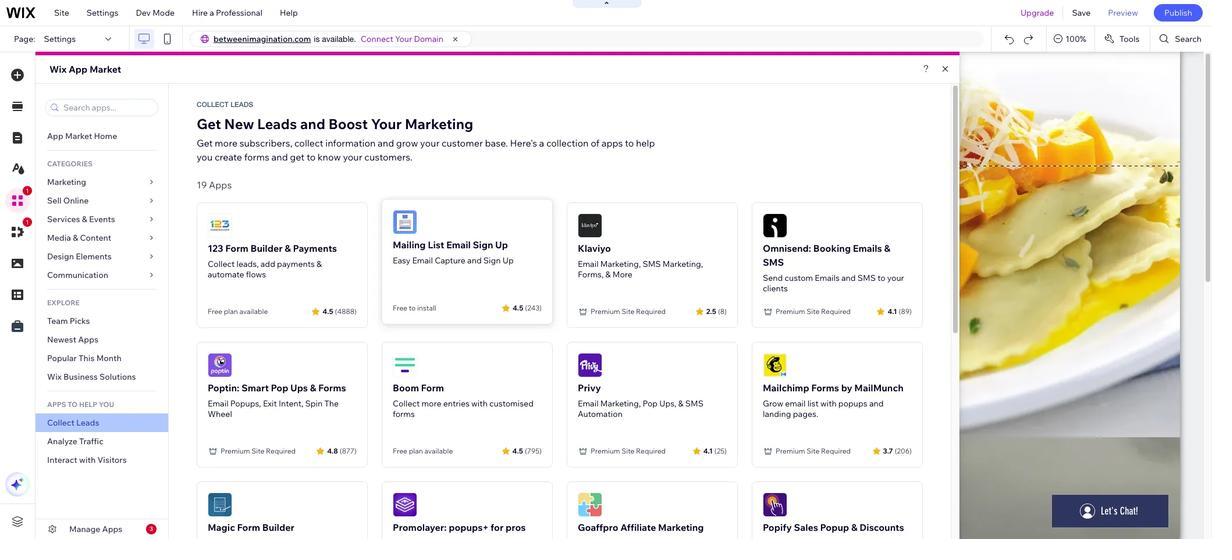 Task type: locate. For each thing, give the bounding box(es) containing it.
subscribers,
[[240, 137, 292, 149]]

form inside boom form collect more entries with customised forms
[[421, 382, 444, 394]]

0 horizontal spatial emails
[[815, 273, 840, 283]]

premium down automation
[[591, 447, 620, 456]]

1 horizontal spatial more
[[422, 399, 441, 409]]

and down mailmunch
[[869, 399, 884, 409]]

1 vertical spatial market
[[65, 131, 92, 141]]

emails
[[853, 243, 882, 254], [815, 273, 840, 283]]

market inside app market home link
[[65, 131, 92, 141]]

and inside mailchimp forms by mailmunch grow email list with popups and landing pages.
[[869, 399, 884, 409]]

forms up 'list'
[[811, 382, 839, 394]]

site for klaviyo
[[622, 307, 635, 316]]

services
[[47, 214, 80, 225]]

0 horizontal spatial forms
[[244, 151, 269, 163]]

collect inside boom form collect more entries with customised forms
[[393, 399, 420, 409]]

required for &
[[821, 307, 851, 316]]

plan down automate
[[224, 307, 238, 316]]

builder inside the 123 form builder & payments collect leads, add payments & automate flows
[[251, 243, 283, 254]]

2 vertical spatial apps
[[102, 524, 122, 535]]

with right 'list'
[[821, 399, 837, 409]]

0 horizontal spatial pop
[[271, 382, 288, 394]]

marketing
[[405, 115, 473, 133], [47, 177, 86, 187], [658, 522, 704, 534]]

1 vertical spatial pop
[[643, 399, 658, 409]]

your
[[395, 34, 412, 44], [371, 115, 402, 133]]

1 vertical spatial 1
[[26, 219, 29, 226]]

0 horizontal spatial available
[[239, 307, 268, 316]]

2 vertical spatial marketing
[[658, 522, 704, 534]]

intent,
[[279, 399, 303, 409]]

builder for 123 form builder & payments collect leads, add payments & automate flows
[[251, 243, 283, 254]]

0 vertical spatial up
[[495, 239, 508, 251]]

wix for wix app market
[[49, 63, 67, 75]]

1 button left the sell
[[5, 186, 32, 213]]

1 horizontal spatial free plan available
[[393, 447, 453, 456]]

by
[[841, 382, 852, 394]]

4.5
[[513, 304, 523, 312], [323, 307, 333, 316], [513, 447, 523, 455]]

4.1 (89)
[[888, 307, 912, 316]]

to
[[625, 137, 634, 149], [307, 151, 316, 163], [878, 273, 886, 283], [409, 304, 416, 313]]

1 vertical spatial collect leads
[[47, 418, 99, 428]]

form right magic
[[237, 522, 260, 534]]

4.1 left (25)
[[703, 447, 713, 455]]

free plan available down automate
[[208, 307, 268, 316]]

email up capture
[[446, 239, 471, 251]]

forms inside "poptin: smart pop ups & forms email popups, exit intent, spin the wheel"
[[318, 382, 346, 394]]

1 horizontal spatial available
[[425, 447, 453, 456]]

home
[[94, 131, 117, 141]]

2 horizontal spatial your
[[887, 273, 904, 283]]

wheel
[[208, 409, 232, 420]]

flows
[[246, 269, 266, 280]]

promolayer: popups+ for pros
[[393, 522, 526, 534]]

clients
[[763, 283, 788, 294]]

premium site required down custom at the right of page
[[776, 307, 851, 316]]

base.
[[485, 137, 508, 149]]

required down klaviyo email marketing, sms marketing, forms, & more
[[636, 307, 666, 316]]

premium
[[591, 307, 620, 316], [776, 307, 805, 316], [221, 447, 250, 456], [591, 447, 620, 456], [776, 447, 805, 456]]

pop left "ups,"
[[643, 399, 658, 409]]

0 vertical spatial sign
[[473, 239, 493, 251]]

spin
[[305, 399, 323, 409]]

2 1 from the top
[[26, 219, 29, 226]]

leads up subscribers, in the left top of the page
[[257, 115, 297, 133]]

new
[[224, 115, 254, 133]]

1 horizontal spatial plan
[[409, 447, 423, 456]]

1 vertical spatial free plan available
[[393, 447, 453, 456]]

required down popups at the right of page
[[821, 447, 851, 456]]

0 horizontal spatial settings
[[44, 34, 76, 44]]

forms down subscribers, in the left top of the page
[[244, 151, 269, 163]]

team
[[47, 316, 68, 326]]

search button
[[1151, 26, 1212, 52]]

1 vertical spatial builder
[[262, 522, 294, 534]]

0 vertical spatial your
[[420, 137, 440, 149]]

0 vertical spatial 1 button
[[5, 186, 32, 213]]

forms inside get more subscribers, collect information and grow your customer base. here's a collection of apps to help you create forms and get to know your customers.
[[244, 151, 269, 163]]

premium down clients
[[776, 307, 805, 316]]

form inside the 123 form builder & payments collect leads, add payments & automate flows
[[225, 243, 248, 254]]

your up grow
[[371, 115, 402, 133]]

& right the ups at bottom
[[310, 382, 316, 394]]

collect inside the 123 form builder & payments collect leads, add payments & automate flows
[[208, 259, 235, 269]]

1 horizontal spatial 4.1
[[888, 307, 897, 316]]

apps for manage apps
[[102, 524, 122, 535]]

0 vertical spatial pop
[[271, 382, 288, 394]]

your left domain
[[395, 34, 412, 44]]

0 vertical spatial leads
[[231, 101, 253, 109]]

0 vertical spatial form
[[225, 243, 248, 254]]

123 form builder & payments collect leads, add payments & automate flows
[[208, 243, 337, 280]]

0 horizontal spatial forms
[[318, 382, 346, 394]]

publish
[[1165, 8, 1192, 18]]

0 horizontal spatial more
[[215, 137, 238, 149]]

forms
[[318, 382, 346, 394], [811, 382, 839, 394]]

save button
[[1064, 0, 1100, 26]]

form right boom
[[421, 382, 444, 394]]

premium down landing in the right bottom of the page
[[776, 447, 805, 456]]

free left install
[[393, 304, 407, 313]]

4.5 (4888)
[[323, 307, 357, 316]]

forms down boom
[[393, 409, 415, 420]]

1 vertical spatial 4.1
[[703, 447, 713, 455]]

1 vertical spatial settings
[[44, 34, 76, 44]]

0 horizontal spatial apps
[[78, 335, 98, 345]]

with right entries
[[471, 399, 488, 409]]

1 horizontal spatial with
[[471, 399, 488, 409]]

forms
[[244, 151, 269, 163], [393, 409, 415, 420]]

1 horizontal spatial pop
[[643, 399, 658, 409]]

ups
[[290, 382, 308, 394]]

4.1 for &
[[888, 307, 897, 316]]

apps right the manage
[[102, 524, 122, 535]]

more left entries
[[422, 399, 441, 409]]

0 vertical spatial 4.1
[[888, 307, 897, 316]]

& left more
[[606, 269, 611, 280]]

leads down help
[[76, 418, 99, 428]]

2 forms from the left
[[811, 382, 839, 394]]

& right media
[[73, 233, 78, 243]]

premium down forms,
[[591, 307, 620, 316]]

poptin: smart pop ups & forms email popups, exit intent, spin the wheel
[[208, 382, 346, 420]]

get for get more subscribers, collect information and grow your customer base. here's a collection of apps to help you create forms and get to know your customers.
[[197, 137, 213, 149]]

available down entries
[[425, 447, 453, 456]]

1 horizontal spatial emails
[[853, 243, 882, 254]]

app up categories
[[47, 131, 63, 141]]

1 forms from the left
[[318, 382, 346, 394]]

newest apps
[[47, 335, 98, 345]]

settings left dev
[[87, 8, 118, 18]]

collect leads up new
[[197, 101, 253, 109]]

the
[[324, 399, 339, 409]]

marketing, inside privy email marketing, pop ups,  & sms automation
[[600, 399, 641, 409]]

easy
[[393, 255, 410, 266]]

more up create
[[215, 137, 238, 149]]

123 form builder & payments logo image
[[208, 214, 232, 238]]

email down klaviyo
[[578, 259, 599, 269]]

0 vertical spatial available
[[239, 307, 268, 316]]

0 vertical spatial forms
[[244, 151, 269, 163]]

builder for magic form builder
[[262, 522, 294, 534]]

1 horizontal spatial collect leads
[[197, 101, 253, 109]]

1 vertical spatial get
[[197, 137, 213, 149]]

1 horizontal spatial apps
[[102, 524, 122, 535]]

sign right list at the top left
[[473, 239, 493, 251]]

to
[[68, 400, 78, 409]]

1 vertical spatial marketing
[[47, 177, 86, 187]]

a right hire
[[210, 8, 214, 18]]

1 horizontal spatial a
[[539, 137, 544, 149]]

available down flows
[[239, 307, 268, 316]]

information
[[325, 137, 376, 149]]

0 vertical spatial your
[[395, 34, 412, 44]]

builder
[[251, 243, 283, 254], [262, 522, 294, 534]]

0 vertical spatial get
[[197, 115, 221, 133]]

sms inside klaviyo email marketing, sms marketing, forms, & more
[[643, 259, 661, 269]]

sign right capture
[[484, 255, 501, 266]]

0 vertical spatial more
[[215, 137, 238, 149]]

visitors
[[97, 455, 127, 466]]

1 vertical spatial your
[[343, 151, 362, 163]]

get left new
[[197, 115, 221, 133]]

interact
[[47, 455, 77, 466]]

2 horizontal spatial with
[[821, 399, 837, 409]]

builder right magic
[[262, 522, 294, 534]]

apps right "19"
[[209, 179, 232, 191]]

and down booking
[[842, 273, 856, 283]]

emails right custom at the right of page
[[815, 273, 840, 283]]

popup
[[820, 522, 849, 534]]

1 vertical spatial more
[[422, 399, 441, 409]]

0 vertical spatial app
[[69, 63, 87, 75]]

4.5 left (243)
[[513, 304, 523, 312]]

wix for wix business solutions
[[47, 372, 62, 382]]

apps for 19 apps
[[209, 179, 232, 191]]

collect down boom
[[393, 399, 420, 409]]

premium site required down exit
[[221, 447, 296, 456]]

1 1 button from the top
[[5, 186, 32, 213]]

media & content link
[[36, 229, 168, 247]]

a right here's
[[539, 137, 544, 149]]

and right capture
[[467, 255, 482, 266]]

collection
[[546, 137, 589, 149]]

your
[[420, 137, 440, 149], [343, 151, 362, 163], [887, 273, 904, 283]]

publish button
[[1154, 4, 1203, 22]]

email down the privy
[[578, 399, 599, 409]]

premium for omnisend:
[[776, 307, 805, 316]]

email down the poptin:
[[208, 399, 229, 409]]

get for get new leads and boost your marketing
[[197, 115, 221, 133]]

1 vertical spatial leads
[[257, 115, 297, 133]]

save
[[1072, 8, 1091, 18]]

1 horizontal spatial leads
[[231, 101, 253, 109]]

apps up this
[[78, 335, 98, 345]]

2 vertical spatial your
[[887, 273, 904, 283]]

0 horizontal spatial a
[[210, 8, 214, 18]]

with inside mailchimp forms by mailmunch grow email list with popups and landing pages.
[[821, 399, 837, 409]]

1 1 from the top
[[26, 187, 29, 194]]

your inside omnisend: booking emails & sms send custom emails and sms to your clients
[[887, 273, 904, 283]]

2 vertical spatial form
[[237, 522, 260, 534]]

market up search apps... field
[[90, 63, 121, 75]]

1 vertical spatial a
[[539, 137, 544, 149]]

plan for builder
[[224, 307, 238, 316]]

market left home
[[65, 131, 92, 141]]

analyze traffic link
[[36, 432, 168, 451]]

0 horizontal spatial 4.1
[[703, 447, 713, 455]]

premium site required down pages.
[[776, 447, 851, 456]]

2 horizontal spatial apps
[[209, 179, 232, 191]]

0 vertical spatial free plan available
[[208, 307, 268, 316]]

1 vertical spatial forms
[[393, 409, 415, 420]]

premium for klaviyo
[[591, 307, 620, 316]]

market
[[90, 63, 121, 75], [65, 131, 92, 141]]

& right "ups,"
[[678, 399, 684, 409]]

smart
[[241, 382, 269, 394]]

leads up new
[[231, 101, 253, 109]]

0 horizontal spatial collect leads
[[47, 418, 99, 428]]

4.1 left (89)
[[888, 307, 897, 316]]

traffic
[[79, 436, 103, 447]]

1 button left media
[[5, 218, 32, 244]]

pop up exit
[[271, 382, 288, 394]]

design elements
[[47, 251, 112, 262]]

& left events
[[82, 214, 87, 225]]

premium for privy
[[591, 447, 620, 456]]

newest apps link
[[36, 331, 168, 349]]

klaviyo logo image
[[578, 214, 602, 238]]

email down mailing
[[412, 255, 433, 266]]

capture
[[435, 255, 466, 266]]

& right booking
[[884, 243, 891, 254]]

with inside boom form collect more entries with customised forms
[[471, 399, 488, 409]]

and
[[300, 115, 325, 133], [378, 137, 394, 149], [272, 151, 288, 163], [467, 255, 482, 266], [842, 273, 856, 283], [869, 399, 884, 409]]

4.5 left (4888)
[[323, 307, 333, 316]]

1 vertical spatial available
[[425, 447, 453, 456]]

builder up add
[[251, 243, 283, 254]]

forms,
[[578, 269, 604, 280]]

send
[[763, 273, 783, 283]]

0 vertical spatial wix
[[49, 63, 67, 75]]

required down "ups,"
[[636, 447, 666, 456]]

19
[[197, 179, 207, 191]]

free plan available up promolayer: popups+ for pros logo
[[393, 447, 453, 456]]

marketing right affiliate on the bottom
[[658, 522, 704, 534]]

1 get from the top
[[197, 115, 221, 133]]

1 for second 1 button from the bottom
[[26, 187, 29, 194]]

0 horizontal spatial leads
[[76, 418, 99, 428]]

customer
[[442, 137, 483, 149]]

site for poptin: smart pop ups & forms
[[252, 447, 264, 456]]

2 horizontal spatial leads
[[257, 115, 297, 133]]

1 vertical spatial app
[[47, 131, 63, 141]]

1 vertical spatial 1 button
[[5, 218, 32, 244]]

form up leads, on the left top of page
[[225, 243, 248, 254]]

your up the 4.1 (89)
[[887, 273, 904, 283]]

free right (877)
[[393, 447, 407, 456]]

marketing, for privy
[[600, 399, 641, 409]]

1 vertical spatial wix
[[47, 372, 62, 382]]

your down information
[[343, 151, 362, 163]]

required down omnisend: booking emails & sms send custom emails and sms to your clients
[[821, 307, 851, 316]]

required down "intent,"
[[266, 447, 296, 456]]

0 vertical spatial apps
[[209, 179, 232, 191]]

design elements link
[[36, 247, 168, 266]]

1 vertical spatial apps
[[78, 335, 98, 345]]

settings up 'wix app market'
[[44, 34, 76, 44]]

apps to help you
[[47, 400, 114, 409]]

wix
[[49, 63, 67, 75], [47, 372, 62, 382]]

premium site required down automation
[[591, 447, 666, 456]]

and inside mailing list email sign up easy email capture and sign up
[[467, 255, 482, 266]]

marketing up get more subscribers, collect information and grow your customer base. here's a collection of apps to help you create forms and get to know your customers.
[[405, 115, 473, 133]]

0 horizontal spatial plan
[[224, 307, 238, 316]]

forms up the
[[318, 382, 346, 394]]

form for magic
[[237, 522, 260, 534]]

2 1 button from the top
[[5, 218, 32, 244]]

magic
[[208, 522, 235, 534]]

mailing list email sign up logo image
[[393, 210, 417, 235]]

dev mode
[[136, 8, 175, 18]]

4.5 left (795)
[[513, 447, 523, 455]]

1 horizontal spatial forms
[[393, 409, 415, 420]]

content
[[80, 233, 111, 243]]

a inside get more subscribers, collect information and grow your customer base. here's a collection of apps to help you create forms and get to know your customers.
[[539, 137, 544, 149]]

premium for poptin:
[[221, 447, 250, 456]]

marketing down categories
[[47, 177, 86, 187]]

mailchimp forms by mailmunch logo image
[[763, 353, 787, 378]]

apps
[[602, 137, 623, 149]]

install
[[417, 304, 436, 313]]

0 vertical spatial 1
[[26, 187, 29, 194]]

emails right booking
[[853, 243, 882, 254]]

with down traffic
[[79, 455, 96, 466]]

collect leads down to
[[47, 418, 99, 428]]

0 vertical spatial marketing
[[405, 115, 473, 133]]

0 horizontal spatial marketing
[[47, 177, 86, 187]]

2 get from the top
[[197, 137, 213, 149]]

you
[[197, 151, 213, 163]]

premium site required down more
[[591, 307, 666, 316]]

collect
[[295, 137, 323, 149]]

more inside boom form collect more entries with customised forms
[[422, 399, 441, 409]]

sales
[[794, 522, 818, 534]]

site for privy
[[622, 447, 635, 456]]

1 horizontal spatial settings
[[87, 8, 118, 18]]

0 vertical spatial builder
[[251, 243, 283, 254]]

premium down wheel
[[221, 447, 250, 456]]

media & content
[[47, 233, 111, 243]]

up
[[495, 239, 508, 251], [503, 255, 514, 266]]

premium site required for send
[[776, 307, 851, 316]]

(877)
[[340, 447, 357, 455]]

0 horizontal spatial free plan available
[[208, 307, 268, 316]]

plan up promolayer: popups+ for pros logo
[[409, 447, 423, 456]]

forms inside boom form collect more entries with customised forms
[[393, 409, 415, 420]]

0 vertical spatial plan
[[224, 307, 238, 316]]

popify sales popup & discounts logo image
[[763, 493, 787, 517]]

and up customers. at the left of page
[[378, 137, 394, 149]]

4.5 for payments
[[323, 307, 333, 316]]

1 horizontal spatial forms
[[811, 382, 839, 394]]

1 vertical spatial form
[[421, 382, 444, 394]]

&
[[82, 214, 87, 225], [73, 233, 78, 243], [285, 243, 291, 254], [884, 243, 891, 254], [317, 259, 322, 269], [606, 269, 611, 280], [310, 382, 316, 394], [678, 399, 684, 409], [851, 522, 858, 534]]

get inside get more subscribers, collect information and grow your customer base. here's a collection of apps to help you create forms and get to know your customers.
[[197, 137, 213, 149]]

collect down 123
[[208, 259, 235, 269]]

1 vertical spatial plan
[[409, 447, 423, 456]]

2 horizontal spatial marketing
[[658, 522, 704, 534]]

free down automate
[[208, 307, 222, 316]]

sms
[[763, 257, 784, 268], [643, 259, 661, 269], [858, 273, 876, 283], [685, 399, 704, 409]]

& inside klaviyo email marketing, sms marketing, forms, & more
[[606, 269, 611, 280]]

marketing, for klaviyo
[[600, 259, 641, 269]]

pros
[[506, 522, 526, 534]]

1 vertical spatial up
[[503, 255, 514, 266]]

get up the you
[[197, 137, 213, 149]]

your right grow
[[420, 137, 440, 149]]



Task type: describe. For each thing, give the bounding box(es) containing it.
payments
[[293, 243, 337, 254]]

available for builder
[[239, 307, 268, 316]]

mode
[[153, 8, 175, 18]]

4.5 (795)
[[513, 447, 542, 455]]

omnisend: booking emails & sms logo image
[[763, 214, 787, 238]]

sell
[[47, 196, 61, 206]]

4.1 (25)
[[703, 447, 727, 455]]

0 vertical spatial emails
[[853, 243, 882, 254]]

premium site required for forms,
[[591, 307, 666, 316]]

and inside omnisend: booking emails & sms send custom emails and sms to your clients
[[842, 273, 856, 283]]

123
[[208, 243, 223, 254]]

& down payments
[[317, 259, 322, 269]]

premium for mailchimp
[[776, 447, 805, 456]]

month
[[96, 353, 122, 364]]

1 vertical spatial your
[[371, 115, 402, 133]]

automate
[[208, 269, 244, 280]]

0 vertical spatial market
[[90, 63, 121, 75]]

2.5 (8)
[[706, 307, 727, 316]]

form for boom
[[421, 382, 444, 394]]

collect up new
[[197, 101, 229, 109]]

more inside get more subscribers, collect information and grow your customer base. here's a collection of apps to help you create forms and get to know your customers.
[[215, 137, 238, 149]]

wix business solutions
[[47, 372, 136, 382]]

pop inside "poptin: smart pop ups & forms email popups, exit intent, spin the wheel"
[[271, 382, 288, 394]]

collect up analyze
[[47, 418, 74, 428]]

forms inside mailchimp forms by mailmunch grow email list with popups and landing pages.
[[811, 382, 839, 394]]

plan for collect
[[409, 447, 423, 456]]

popular this month link
[[36, 349, 168, 368]]

2 vertical spatial leads
[[76, 418, 99, 428]]

free plan available for builder
[[208, 307, 268, 316]]

premium site required for &
[[591, 447, 666, 456]]

(25)
[[715, 447, 727, 455]]

list
[[428, 239, 444, 251]]

get new leads and boost your marketing
[[197, 115, 473, 133]]

team picks
[[47, 316, 90, 326]]

available for collect
[[425, 447, 453, 456]]

4.1 for pop
[[703, 447, 713, 455]]

site for mailchimp forms by mailmunch
[[807, 447, 820, 456]]

magic form builder logo image
[[208, 493, 232, 517]]

100%
[[1066, 34, 1086, 44]]

& inside "link"
[[82, 214, 87, 225]]

free for boom form
[[393, 447, 407, 456]]

(89)
[[899, 307, 912, 316]]

goaffpro affiliate marketing
[[578, 522, 704, 534]]

tools button
[[1095, 26, 1150, 52]]

free plan available for collect
[[393, 447, 453, 456]]

privy logo image
[[578, 353, 602, 378]]

100% button
[[1047, 26, 1095, 52]]

leads,
[[237, 259, 259, 269]]

privy email marketing, pop ups,  & sms automation
[[578, 382, 704, 420]]

mailing
[[393, 239, 426, 251]]

& inside privy email marketing, pop ups,  & sms automation
[[678, 399, 684, 409]]

1 vertical spatial emails
[[815, 273, 840, 283]]

app market home
[[47, 131, 117, 141]]

(8)
[[718, 307, 727, 316]]

services & events link
[[36, 210, 168, 229]]

sms inside privy email marketing, pop ups,  & sms automation
[[685, 399, 704, 409]]

app market home link
[[36, 127, 168, 145]]

analyze
[[47, 436, 77, 447]]

communication
[[47, 270, 110, 281]]

required for ups
[[266, 447, 296, 456]]

Search apps... field
[[60, 100, 154, 116]]

promolayer: popups+ for pros logo image
[[393, 493, 417, 517]]

help
[[280, 8, 298, 18]]

to inside omnisend: booking emails & sms send custom emails and sms to your clients
[[878, 273, 886, 283]]

(206)
[[895, 447, 912, 455]]

add
[[261, 259, 275, 269]]

popular this month
[[47, 353, 122, 364]]

email inside privy email marketing, pop ups,  & sms automation
[[578, 399, 599, 409]]

analyze traffic
[[47, 436, 103, 447]]

domain
[[414, 34, 444, 44]]

mailing list email sign up easy email capture and sign up
[[393, 239, 514, 266]]

1 horizontal spatial your
[[420, 137, 440, 149]]

landing
[[763, 409, 791, 420]]

betweenimagination.com
[[214, 34, 311, 44]]

1 horizontal spatial marketing
[[405, 115, 473, 133]]

free for 123 form builder & payments
[[208, 307, 222, 316]]

3.7 (206)
[[883, 447, 912, 455]]

0 vertical spatial a
[[210, 8, 214, 18]]

& up payments
[[285, 243, 291, 254]]

0 horizontal spatial app
[[47, 131, 63, 141]]

4.5 (243)
[[513, 304, 542, 312]]

wix business solutions link
[[36, 368, 168, 386]]

apps for newest apps
[[78, 335, 98, 345]]

know
[[318, 151, 341, 163]]

required for sms
[[636, 307, 666, 316]]

services & events
[[47, 214, 115, 225]]

and up collect
[[300, 115, 325, 133]]

omnisend:
[[763, 243, 811, 254]]

marketing inside marketing link
[[47, 177, 86, 187]]

0 horizontal spatial with
[[79, 455, 96, 466]]

tools
[[1120, 34, 1140, 44]]

manage
[[69, 524, 100, 535]]

0 horizontal spatial your
[[343, 151, 362, 163]]

goaffpro
[[578, 522, 618, 534]]

more
[[613, 269, 633, 280]]

4.5 for entries
[[513, 447, 523, 455]]

business
[[63, 372, 98, 382]]

apps
[[47, 400, 66, 409]]

1 vertical spatial sign
[[484, 255, 501, 266]]

4.5 for up
[[513, 304, 523, 312]]

and left get
[[272, 151, 288, 163]]

for
[[491, 522, 504, 534]]

premium site required for email
[[776, 447, 851, 456]]

(4888)
[[335, 307, 357, 316]]

poptin: smart pop ups & forms logo image
[[208, 353, 232, 378]]

email inside klaviyo email marketing, sms marketing, forms, & more
[[578, 259, 599, 269]]

manage apps
[[69, 524, 122, 535]]

form for 123
[[225, 243, 248, 254]]

goaffpro affiliate marketing logo image
[[578, 493, 602, 517]]

mailmunch
[[855, 382, 904, 394]]

booking
[[813, 243, 851, 254]]

klaviyo email marketing, sms marketing, forms, & more
[[578, 243, 703, 280]]

is available. connect your domain
[[314, 34, 444, 44]]

communication link
[[36, 266, 168, 285]]

free for mailing list email sign up
[[393, 304, 407, 313]]

solutions
[[100, 372, 136, 382]]

1 for second 1 button from the top
[[26, 219, 29, 226]]

payments
[[277, 259, 315, 269]]

hire a professional
[[192, 8, 262, 18]]

0 vertical spatial collect leads
[[197, 101, 253, 109]]

pages.
[[793, 409, 818, 420]]

available.
[[322, 34, 356, 44]]

media
[[47, 233, 71, 243]]

boom form logo image
[[393, 353, 417, 378]]

elements
[[76, 251, 112, 262]]

magic form builder
[[208, 522, 294, 534]]

help
[[636, 137, 655, 149]]

required for mailmunch
[[821, 447, 851, 456]]

collect leads inside the collect leads link
[[47, 418, 99, 428]]

popups
[[839, 399, 868, 409]]

& right popup on the right bottom of the page
[[851, 522, 858, 534]]

0 vertical spatial settings
[[87, 8, 118, 18]]

email inside "poptin: smart pop ups & forms email popups, exit intent, spin the wheel"
[[208, 399, 229, 409]]

ups,
[[660, 399, 677, 409]]

privy
[[578, 382, 601, 394]]

& inside "poptin: smart pop ups & forms email popups, exit intent, spin the wheel"
[[310, 382, 316, 394]]

online
[[63, 196, 89, 206]]

1 horizontal spatial app
[[69, 63, 87, 75]]

categories
[[47, 159, 93, 168]]

klaviyo
[[578, 243, 611, 254]]

grow
[[763, 399, 783, 409]]

wix app market
[[49, 63, 121, 75]]

site for omnisend: booking emails & sms
[[807, 307, 820, 316]]

required for pop
[[636, 447, 666, 456]]

this
[[79, 353, 95, 364]]

list
[[808, 399, 819, 409]]

design
[[47, 251, 74, 262]]

& inside omnisend: booking emails & sms send custom emails and sms to your clients
[[884, 243, 891, 254]]

popify sales popup & discounts
[[763, 522, 904, 534]]

pop inside privy email marketing, pop ups,  & sms automation
[[643, 399, 658, 409]]

premium site required for forms
[[221, 447, 296, 456]]

omnisend: booking emails & sms send custom emails and sms to your clients
[[763, 243, 904, 294]]

preview button
[[1100, 0, 1147, 26]]



Task type: vqa. For each thing, say whether or not it's contained in the screenshot.


